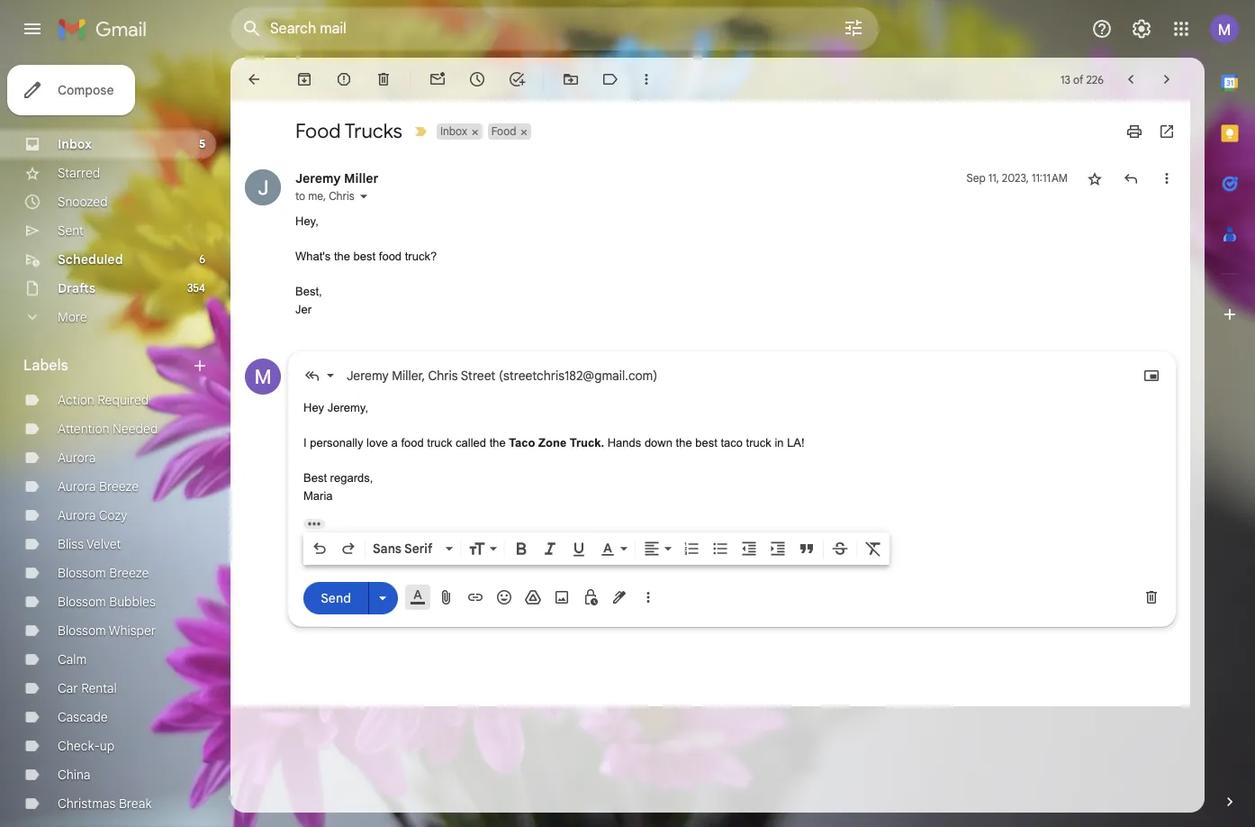 Task type: locate. For each thing, give the bounding box(es) containing it.
3 aurora from the top
[[58, 507, 96, 523]]

add to tasks image
[[508, 70, 526, 88]]

tab list
[[1206, 58, 1256, 762]]

food button
[[488, 123, 518, 140]]

1 vertical spatial blossom
[[58, 594, 106, 610]]

1 vertical spatial jeremy
[[347, 368, 389, 384]]

best
[[354, 250, 376, 263], [696, 436, 718, 450]]

jeremy
[[296, 170, 341, 187], [347, 368, 389, 384]]

0 vertical spatial breeze
[[99, 478, 139, 495]]

street
[[461, 368, 496, 384]]

indent more ‪(⌘])‬ image
[[769, 540, 787, 558]]

1 horizontal spatial chris
[[428, 368, 458, 384]]

labels
[[23, 357, 68, 375]]

chris left street
[[428, 368, 458, 384]]

blossom down "bliss velvet"
[[58, 565, 106, 581]]

older image
[[1159, 70, 1177, 88]]

0 horizontal spatial the
[[334, 250, 350, 263]]

1 horizontal spatial inbox
[[441, 124, 468, 138]]

settings image
[[1132, 18, 1153, 40]]

search mail image
[[236, 13, 268, 45]]

0 horizontal spatial food
[[296, 119, 341, 143]]

blossom breeze
[[58, 565, 149, 581]]

0 vertical spatial miller
[[344, 170, 379, 187]]

jeremy for jeremy miller , chris street (streetchris182@gmail.com)
[[347, 368, 389, 384]]

1 vertical spatial breeze
[[109, 565, 149, 581]]

0 horizontal spatial jeremy
[[296, 170, 341, 187]]

show details image
[[358, 191, 369, 202]]

inbox inside button
[[441, 124, 468, 138]]

inbox for inbox link
[[58, 136, 92, 152]]

up
[[100, 738, 115, 754]]

newer image
[[1123, 70, 1141, 88]]

, left street
[[422, 368, 425, 384]]

starred
[[58, 165, 100, 181]]

1 horizontal spatial the
[[490, 436, 506, 450]]

food inside message body "text field"
[[401, 436, 424, 450]]

3 blossom from the top
[[58, 623, 106, 639]]

13 of 226
[[1061, 73, 1105, 86]]

chris down jeremy miller
[[329, 189, 355, 203]]

1 aurora from the top
[[58, 450, 96, 466]]

zone
[[539, 436, 567, 450]]

more send options image
[[374, 589, 392, 607]]

1 horizontal spatial food
[[492, 124, 517, 138]]

0 horizontal spatial inbox
[[58, 136, 92, 152]]

2 aurora from the top
[[58, 478, 96, 495]]

show trimmed content image
[[304, 519, 325, 529]]

1 horizontal spatial truck
[[747, 436, 772, 450]]

formatting options toolbar
[[304, 532, 890, 565]]

best left taco
[[696, 436, 718, 450]]

1 blossom from the top
[[58, 565, 106, 581]]

food right inbox button at the left top of page
[[492, 124, 517, 138]]

what's
[[296, 250, 331, 263]]

226
[[1087, 73, 1105, 86]]

breeze for aurora breeze
[[99, 478, 139, 495]]

blossom
[[58, 565, 106, 581], [58, 594, 106, 610], [58, 623, 106, 639]]

,
[[323, 189, 326, 203], [422, 368, 425, 384]]

attention needed
[[58, 421, 158, 437]]

send
[[321, 590, 351, 606]]

inbox up the starred at the left
[[58, 136, 92, 152]]

hey
[[304, 401, 324, 414]]

cascade
[[58, 709, 108, 725]]

main menu image
[[22, 18, 43, 40]]

aurora up bliss
[[58, 507, 96, 523]]

blossom down blossom breeze link
[[58, 594, 106, 610]]

china link
[[58, 767, 91, 783]]

0 vertical spatial jeremy
[[296, 170, 341, 187]]

the right what's
[[334, 250, 350, 263]]

bliss
[[58, 536, 84, 552]]

blossom whisper
[[58, 623, 156, 639]]

0 vertical spatial best
[[354, 250, 376, 263]]

called
[[456, 436, 487, 450]]

0 horizontal spatial best
[[354, 250, 376, 263]]

truck
[[427, 436, 453, 450], [747, 436, 772, 450]]

advanced search options image
[[836, 10, 872, 46]]

labels image
[[602, 70, 620, 88]]

0 vertical spatial blossom
[[58, 565, 106, 581]]

blossom up calm
[[58, 623, 106, 639]]

rental
[[81, 680, 117, 696]]

aurora link
[[58, 450, 96, 466]]

inbox
[[441, 124, 468, 138], [58, 136, 92, 152]]

best
[[304, 471, 327, 485]]

aurora down aurora link
[[58, 478, 96, 495]]

1 horizontal spatial ,
[[422, 368, 425, 384]]

1 horizontal spatial miller
[[392, 368, 422, 384]]

blossom for blossom bubbles
[[58, 594, 106, 610]]

personally
[[310, 436, 364, 450]]

breeze up cozy
[[99, 478, 139, 495]]

cozy
[[99, 507, 127, 523]]

of
[[1074, 73, 1084, 86]]

strikethrough ‪(⌘⇧x)‬ image
[[832, 540, 850, 558]]

best,
[[296, 285, 322, 298]]

aurora for aurora breeze
[[58, 478, 96, 495]]

1 vertical spatial chris
[[428, 368, 458, 384]]

miller up show details image
[[344, 170, 379, 187]]

1 vertical spatial best
[[696, 436, 718, 450]]

1 horizontal spatial jeremy
[[347, 368, 389, 384]]

sans
[[373, 541, 402, 557]]

food right a
[[401, 436, 424, 450]]

hey jeremy,
[[304, 401, 369, 414]]

sep 11, 2023, 11:11 am
[[967, 171, 1069, 185]]

food for food trucks
[[296, 119, 341, 143]]

Not starred checkbox
[[1087, 169, 1105, 187]]

aurora down "attention"
[[58, 450, 96, 466]]

354
[[187, 281, 205, 295]]

regards,
[[330, 471, 373, 485]]

miller up a
[[392, 368, 422, 384]]

inbox inside labels navigation
[[58, 136, 92, 152]]

2023,
[[1003, 171, 1030, 185]]

move to image
[[562, 70, 580, 88]]

2 vertical spatial blossom
[[58, 623, 106, 639]]

1 vertical spatial ,
[[422, 368, 425, 384]]

food left the truck?
[[379, 250, 402, 263]]

best regards, maria
[[304, 471, 373, 502]]

aurora breeze
[[58, 478, 139, 495]]

0 horizontal spatial ,
[[323, 189, 326, 203]]

1 vertical spatial food
[[401, 436, 424, 450]]

jeremy up me
[[296, 170, 341, 187]]

2 blossom from the top
[[58, 594, 106, 610]]

compose
[[58, 82, 114, 98]]

bubbles
[[109, 594, 156, 610]]

best right what's
[[354, 250, 376, 263]]

i personally love a food truck called the taco zone truck. hands down the best taco truck in la!
[[304, 436, 805, 450]]

0 vertical spatial ,
[[323, 189, 326, 203]]

sans serif
[[373, 541, 433, 557]]

breeze up 'bubbles'
[[109, 565, 149, 581]]

the right down
[[676, 436, 693, 450]]

break
[[119, 796, 152, 812]]

(streetchris182@gmail.com)
[[499, 368, 658, 384]]

0 horizontal spatial chris
[[329, 189, 355, 203]]

check-up
[[58, 738, 115, 754]]

13
[[1061, 73, 1071, 86]]

1 horizontal spatial best
[[696, 436, 718, 450]]

whisper
[[109, 623, 156, 639]]

inbox for inbox button at the left top of page
[[441, 124, 468, 138]]

1 truck from the left
[[427, 436, 453, 450]]

0 vertical spatial chris
[[329, 189, 355, 203]]

discard draft ‪(⌘⇧d)‬ image
[[1143, 588, 1161, 606]]

2 vertical spatial aurora
[[58, 507, 96, 523]]

miller for jeremy miller
[[344, 170, 379, 187]]

jeremy miller , chris street (streetchris182@gmail.com)
[[347, 368, 658, 384]]

underline ‪(⌘u)‬ image
[[570, 540, 588, 558]]

archive image
[[296, 70, 314, 88]]

0 vertical spatial aurora
[[58, 450, 96, 466]]

to me , chris
[[296, 189, 355, 203]]

food up jeremy miller
[[296, 119, 341, 143]]

6
[[199, 252, 205, 266]]

, down jeremy miller
[[323, 189, 326, 203]]

truck left called
[[427, 436, 453, 450]]

None search field
[[231, 7, 879, 50]]

0 horizontal spatial truck
[[427, 436, 453, 450]]

attention
[[58, 421, 109, 437]]

1 vertical spatial aurora
[[58, 478, 96, 495]]

1 vertical spatial miller
[[392, 368, 422, 384]]

food
[[379, 250, 402, 263], [401, 436, 424, 450]]

0 horizontal spatial miller
[[344, 170, 379, 187]]

truck?
[[405, 250, 437, 263]]

breeze
[[99, 478, 139, 495], [109, 565, 149, 581]]

blossom for blossom breeze
[[58, 565, 106, 581]]

food inside button
[[492, 124, 517, 138]]

chris
[[329, 189, 355, 203], [428, 368, 458, 384]]

jeremy up the jeremy, in the left of the page
[[347, 368, 389, 384]]

truck left in
[[747, 436, 772, 450]]

the left taco
[[490, 436, 506, 450]]

inbox left food button
[[441, 124, 468, 138]]

jeremy miller
[[296, 170, 379, 187]]



Task type: describe. For each thing, give the bounding box(es) containing it.
cascade link
[[58, 709, 108, 725]]

me
[[308, 189, 323, 203]]

la!
[[788, 436, 805, 450]]

hands
[[608, 436, 642, 450]]

christmas break
[[58, 796, 152, 812]]

quote ‪(⌘⇧9)‬ image
[[798, 540, 816, 558]]

bold ‪(⌘b)‬ image
[[513, 540, 531, 558]]

i
[[304, 436, 307, 450]]

report spam image
[[335, 70, 353, 88]]

indent less ‪(⌘[)‬ image
[[741, 540, 759, 558]]

numbered list ‪(⌘⇧7)‬ image
[[683, 540, 701, 558]]

a
[[392, 436, 398, 450]]

action
[[58, 392, 94, 408]]

more image
[[638, 70, 656, 88]]

calm
[[58, 651, 87, 668]]

action required
[[58, 392, 149, 408]]

drafts link
[[58, 280, 96, 296]]

delete image
[[375, 70, 393, 88]]

taco
[[721, 436, 743, 450]]

blossom bubbles link
[[58, 594, 156, 610]]

hey,
[[296, 214, 319, 228]]

type of response image
[[304, 367, 322, 385]]

sep 11, 2023, 11:11 am cell
[[967, 169, 1069, 187]]

maria
[[304, 489, 333, 502]]

labels navigation
[[0, 58, 231, 827]]

Message Body text field
[[304, 399, 1161, 505]]

starred link
[[58, 165, 100, 181]]

italic ‪(⌘i)‬ image
[[541, 540, 560, 558]]

calm link
[[58, 651, 87, 668]]

0 vertical spatial food
[[379, 250, 402, 263]]

aurora cozy
[[58, 507, 127, 523]]

, for miller
[[422, 368, 425, 384]]

11,
[[989, 171, 1000, 185]]

chris for me
[[329, 189, 355, 203]]

inbox link
[[58, 136, 92, 152]]

gmail image
[[58, 11, 156, 47]]

redo ‪(⌘y)‬ image
[[340, 540, 358, 558]]

blossom for blossom whisper
[[58, 623, 106, 639]]

check-up link
[[58, 738, 115, 754]]

breeze for blossom breeze
[[109, 565, 149, 581]]

car rental link
[[58, 680, 117, 696]]

car
[[58, 680, 78, 696]]

sep
[[967, 171, 986, 185]]

back to inbox image
[[245, 70, 263, 88]]

Search mail text field
[[270, 20, 793, 38]]

best inside message body "text field"
[[696, 436, 718, 450]]

jer
[[296, 302, 312, 316]]

undo ‪(⌘z)‬ image
[[311, 540, 329, 558]]

jeremy for jeremy miller
[[296, 170, 341, 187]]

love
[[367, 436, 388, 450]]

check-
[[58, 738, 100, 754]]

what's the best food truck?
[[296, 250, 437, 263]]

attach files image
[[438, 588, 456, 606]]

5
[[199, 137, 205, 150]]

china
[[58, 767, 91, 783]]

down
[[645, 436, 673, 450]]

best, jer
[[296, 285, 322, 316]]

snooze image
[[469, 70, 487, 88]]

to
[[296, 189, 306, 203]]

scheduled link
[[58, 251, 123, 268]]

inbox button
[[437, 123, 469, 140]]

11:11 am
[[1032, 171, 1069, 185]]

blossom bubbles
[[58, 594, 156, 610]]

car rental
[[58, 680, 117, 696]]

sans serif option
[[369, 540, 442, 558]]

2 truck from the left
[[747, 436, 772, 450]]

sent link
[[58, 223, 84, 239]]

sent
[[58, 223, 84, 239]]

christmas break link
[[58, 796, 152, 812]]

, for me
[[323, 189, 326, 203]]

aurora breeze link
[[58, 478, 139, 495]]

christmas
[[58, 796, 116, 812]]

2 horizontal spatial the
[[676, 436, 693, 450]]

remove formatting ‪(⌘\)‬ image
[[865, 540, 883, 558]]

support image
[[1092, 18, 1114, 40]]

bulleted list ‪(⌘⇧8)‬ image
[[712, 540, 730, 558]]

blossom whisper link
[[58, 623, 156, 639]]

miller for jeremy miller , chris street (streetchris182@gmail.com)
[[392, 368, 422, 384]]

blossom breeze link
[[58, 565, 149, 581]]

trucks
[[345, 119, 403, 143]]

chris for miller
[[428, 368, 458, 384]]

action required link
[[58, 392, 149, 408]]

food trucks
[[296, 119, 403, 143]]

not starred image
[[1087, 169, 1105, 187]]

compose button
[[7, 65, 136, 115]]

food for food
[[492, 124, 517, 138]]

labels heading
[[23, 357, 191, 375]]

aurora cozy link
[[58, 507, 127, 523]]

bliss velvet link
[[58, 536, 121, 552]]

truck.
[[570, 436, 605, 450]]

more button
[[0, 303, 216, 332]]

aurora for aurora link
[[58, 450, 96, 466]]

velvet
[[86, 536, 121, 552]]

taco
[[509, 436, 536, 450]]

serif
[[405, 541, 433, 557]]

scheduled
[[58, 251, 123, 268]]

aurora for aurora cozy
[[58, 507, 96, 523]]

snoozed
[[58, 194, 108, 210]]

attention needed link
[[58, 421, 158, 437]]

more
[[58, 309, 87, 325]]

send button
[[304, 582, 369, 614]]



Task type: vqa. For each thing, say whether or not it's contained in the screenshot.
indent more ‪(⌘])‬ icon
yes



